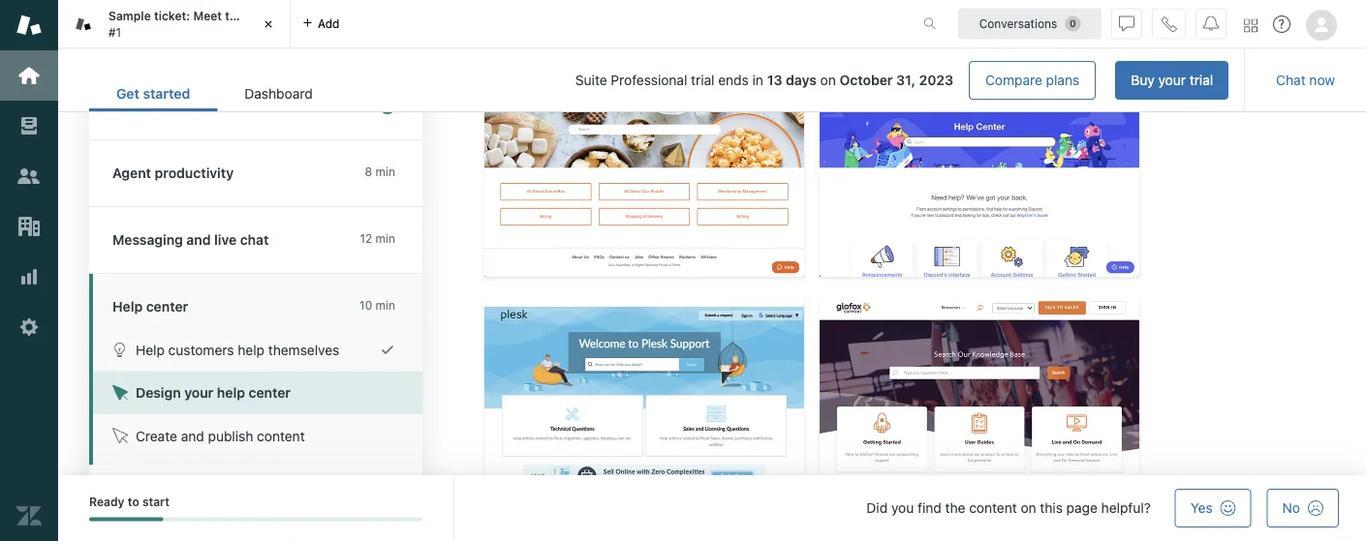 Task type: vqa. For each thing, say whether or not it's contained in the screenshot.
Created
no



Task type: locate. For each thing, give the bounding box(es) containing it.
1 vertical spatial help
[[217, 385, 245, 401]]

chat
[[1277, 72, 1306, 88]]

1 vertical spatial content
[[969, 501, 1017, 517]]

design
[[136, 385, 181, 401]]

min right 8
[[376, 165, 395, 179]]

and
[[187, 232, 211, 248], [181, 428, 204, 444]]

1 vertical spatial help
[[136, 342, 165, 358]]

0 vertical spatial on
[[821, 72, 836, 88]]

help down messaging
[[112, 299, 143, 315]]

the inside sample ticket: meet the ticket #1
[[225, 9, 244, 23]]

create and publish content button
[[93, 415, 423, 458]]

and left live
[[187, 232, 211, 248]]

chat
[[240, 232, 269, 248]]

trial inside button
[[1190, 72, 1214, 88]]

help inside 'heading'
[[112, 299, 143, 315]]

content left this at the bottom of page
[[969, 501, 1017, 517]]

help up the design your help center 'button'
[[238, 342, 265, 358]]

trial down notifications 'icon'
[[1190, 72, 1214, 88]]

min
[[376, 165, 395, 179], [376, 232, 395, 246], [376, 299, 395, 313]]

create
[[136, 428, 177, 444]]

0 horizontal spatial content
[[257, 428, 305, 444]]

2 min from the top
[[376, 232, 395, 246]]

chat now button
[[1261, 61, 1351, 100]]

publish
[[208, 428, 253, 444]]

help
[[112, 299, 143, 315], [136, 342, 165, 358]]

productivity
[[155, 165, 234, 181]]

design your help center button
[[93, 372, 423, 415]]

themselves
[[268, 342, 340, 358]]

dashboard tab
[[217, 76, 340, 111]]

close image
[[259, 15, 278, 34]]

did you find the content on this page helpful?
[[867, 501, 1151, 517]]

0 vertical spatial min
[[376, 165, 395, 179]]

content down the design your help center 'button'
[[257, 428, 305, 444]]

0 horizontal spatial the
[[225, 9, 244, 23]]

get help image
[[1274, 16, 1291, 33]]

on
[[821, 72, 836, 88], [1021, 501, 1037, 517]]

tab list
[[89, 76, 340, 111]]

meet
[[193, 9, 222, 23]]

0 vertical spatial help
[[238, 342, 265, 358]]

footer
[[58, 476, 1367, 542]]

min right 12
[[376, 232, 395, 246]]

content
[[257, 428, 305, 444], [969, 501, 1017, 517]]

0 vertical spatial help
[[112, 299, 143, 315]]

1 vertical spatial your
[[184, 385, 214, 401]]

1 horizontal spatial trial
[[1190, 72, 1214, 88]]

buy your trial button
[[1116, 61, 1229, 100]]

0 horizontal spatial trial
[[691, 72, 715, 88]]

min inside help center 'heading'
[[376, 299, 395, 313]]

ticket
[[247, 9, 279, 23]]

your right design at the left of page
[[184, 385, 214, 401]]

#1
[[109, 25, 121, 39]]

your inside button
[[1159, 72, 1186, 88]]

help inside button
[[136, 342, 165, 358]]

min for help center
[[376, 299, 395, 313]]

the right the find
[[946, 501, 966, 517]]

2 trial from the left
[[691, 72, 715, 88]]

12 min
[[360, 232, 395, 246]]

get started image
[[16, 63, 42, 88]]

and right the create
[[181, 428, 204, 444]]

0 horizontal spatial center
[[146, 299, 188, 315]]

your inside 'button'
[[184, 385, 214, 401]]

help down help center
[[136, 342, 165, 358]]

0 vertical spatial the
[[225, 9, 244, 23]]

the right meet at the top of page
[[225, 9, 244, 23]]

discord help center built using zendesk. image
[[820, 73, 1140, 277]]

0 vertical spatial your
[[1159, 72, 1186, 88]]

1 horizontal spatial the
[[946, 501, 966, 517]]

on right days
[[821, 72, 836, 88]]

find
[[918, 501, 942, 517]]

tab containing sample ticket: meet the ticket
[[58, 0, 291, 48]]

ticketing
[[112, 95, 173, 111]]

0 vertical spatial center
[[146, 299, 188, 315]]

0 vertical spatial content
[[257, 428, 305, 444]]

center
[[146, 299, 188, 315], [249, 385, 291, 401]]

yes button
[[1175, 489, 1252, 528]]

1 vertical spatial and
[[181, 428, 204, 444]]

trial
[[1190, 72, 1214, 88], [691, 72, 715, 88]]

design your help center
[[136, 385, 291, 401]]

admin image
[[16, 315, 42, 340]]

help for your
[[217, 385, 245, 401]]

1 horizontal spatial your
[[1159, 72, 1186, 88]]

notifications image
[[1204, 16, 1219, 32]]

no
[[1283, 501, 1301, 517]]

helpful?
[[1102, 501, 1151, 517]]

0 horizontal spatial your
[[184, 385, 214, 401]]

center up customers
[[146, 299, 188, 315]]

no button
[[1267, 489, 1340, 528]]

section
[[355, 61, 1229, 100]]

the
[[225, 9, 244, 23], [946, 501, 966, 517]]

button displays agent's chat status as invisible. image
[[1120, 16, 1135, 32]]

plesk help center built using zendesk. image
[[485, 297, 805, 501]]

0 vertical spatial and
[[187, 232, 211, 248]]

the for ticket
[[225, 9, 244, 23]]

naturebox help center built using zendesk. image
[[485, 73, 805, 277]]

zendesk support image
[[16, 13, 42, 38]]

tab list containing get started
[[89, 76, 340, 111]]

on left this at the bottom of page
[[1021, 501, 1037, 517]]

1 horizontal spatial on
[[1021, 501, 1037, 517]]

main element
[[0, 0, 58, 542]]

your
[[1159, 72, 1186, 88], [184, 385, 214, 401]]

trial for your
[[1190, 72, 1214, 88]]

organizations image
[[16, 214, 42, 239]]

chat now
[[1277, 72, 1336, 88]]

center down help customers help themselves button
[[249, 385, 291, 401]]

and inside "button"
[[181, 428, 204, 444]]

center inside 'heading'
[[146, 299, 188, 315]]

1 horizontal spatial center
[[249, 385, 291, 401]]

1 horizontal spatial content
[[969, 501, 1017, 517]]

2023
[[919, 72, 954, 88]]

min right 10
[[376, 299, 395, 313]]

tab
[[58, 0, 291, 48]]

trial left ends
[[691, 72, 715, 88]]

page
[[1067, 501, 1098, 517]]

1 min from the top
[[376, 165, 395, 179]]

1 trial from the left
[[1190, 72, 1214, 88]]

help inside button
[[238, 342, 265, 358]]

1 vertical spatial the
[[946, 501, 966, 517]]

0 horizontal spatial on
[[821, 72, 836, 88]]

now
[[1310, 72, 1336, 88]]

13
[[767, 72, 783, 88]]

messaging and live chat
[[112, 232, 269, 248]]

1 vertical spatial min
[[376, 232, 395, 246]]

1 vertical spatial on
[[1021, 501, 1037, 517]]

customers image
[[16, 164, 42, 189]]

help customers help themselves
[[136, 342, 340, 358]]

and for messaging
[[187, 232, 211, 248]]

help center
[[112, 299, 188, 315]]

your for trial
[[1159, 72, 1186, 88]]

your right the 'buy'
[[1159, 72, 1186, 88]]

help
[[238, 342, 265, 358], [217, 385, 245, 401]]

2 vertical spatial min
[[376, 299, 395, 313]]

add
[[318, 17, 340, 31]]

10 min
[[360, 299, 395, 313]]

help inside 'button'
[[217, 385, 245, 401]]

to
[[128, 496, 139, 509]]

messaging
[[112, 232, 183, 248]]

3 min from the top
[[376, 299, 395, 313]]

views image
[[16, 113, 42, 139]]

1 vertical spatial center
[[249, 385, 291, 401]]

help up publish
[[217, 385, 245, 401]]

ticketing system button
[[89, 71, 419, 140]]



Task type: describe. For each thing, give the bounding box(es) containing it.
you
[[892, 501, 914, 517]]

and for create
[[181, 428, 204, 444]]

yes
[[1191, 501, 1213, 517]]

suite
[[576, 72, 607, 88]]

october
[[840, 72, 893, 88]]

trial for professional
[[691, 72, 715, 88]]

10
[[360, 299, 372, 313]]

system
[[176, 95, 223, 111]]

help for customers
[[238, 342, 265, 358]]

zendesk products image
[[1245, 19, 1258, 32]]

days
[[786, 72, 817, 88]]

8
[[365, 165, 372, 179]]

create and publish content
[[136, 428, 305, 444]]

content inside create and publish content "button"
[[257, 428, 305, 444]]

start
[[142, 496, 170, 509]]

section containing compare plans
[[355, 61, 1229, 100]]

add button
[[291, 0, 351, 47]]

did
[[867, 501, 888, 517]]

plans
[[1046, 72, 1080, 88]]

help customers help themselves button
[[93, 329, 423, 372]]

sample ticket: meet the ticket #1
[[109, 9, 279, 39]]

compare
[[986, 72, 1043, 88]]

get started
[[116, 86, 190, 102]]

October 31, 2023 text field
[[840, 72, 954, 88]]

in
[[753, 72, 764, 88]]

center inside 'button'
[[249, 385, 291, 401]]

progress bar image
[[89, 518, 163, 522]]

started
[[143, 86, 190, 102]]

footer containing did you find the content on this page helpful?
[[58, 476, 1367, 542]]

dashboard
[[245, 86, 313, 102]]

on inside section
[[821, 72, 836, 88]]

agent
[[112, 165, 151, 181]]

customers
[[168, 342, 234, 358]]

tabs tab list
[[58, 0, 903, 48]]

min for agent productivity
[[376, 165, 395, 179]]

ends
[[719, 72, 749, 88]]

zendesk image
[[16, 504, 42, 529]]

conversations button
[[959, 8, 1102, 39]]

compare plans
[[986, 72, 1080, 88]]

8 min
[[365, 165, 395, 179]]

buy your trial
[[1131, 72, 1214, 88]]

help center heading
[[89, 274, 423, 329]]

suite professional trial ends in 13 days on october 31, 2023
[[576, 72, 954, 88]]

live
[[214, 232, 237, 248]]

glofox help center built using zendesk. image
[[820, 297, 1140, 501]]

get
[[116, 86, 139, 102]]

help for help customers help themselves
[[136, 342, 165, 358]]

professional
[[611, 72, 688, 88]]

progress-bar progress bar
[[89, 518, 423, 522]]

agent productivity
[[112, 165, 234, 181]]

compare plans button
[[969, 61, 1096, 100]]

ticketing system
[[112, 95, 223, 111]]

your for help
[[184, 385, 214, 401]]

ticket:
[[154, 9, 190, 23]]

31,
[[897, 72, 916, 88]]

ready to start
[[89, 496, 170, 509]]

12
[[360, 232, 372, 246]]

sample
[[109, 9, 151, 23]]

conversations
[[980, 17, 1058, 31]]

help for help center
[[112, 299, 143, 315]]

this
[[1040, 501, 1063, 517]]

buy
[[1131, 72, 1155, 88]]

the for content
[[946, 501, 966, 517]]

reporting image
[[16, 265, 42, 290]]

ready
[[89, 496, 125, 509]]

min for messaging and live chat
[[376, 232, 395, 246]]



